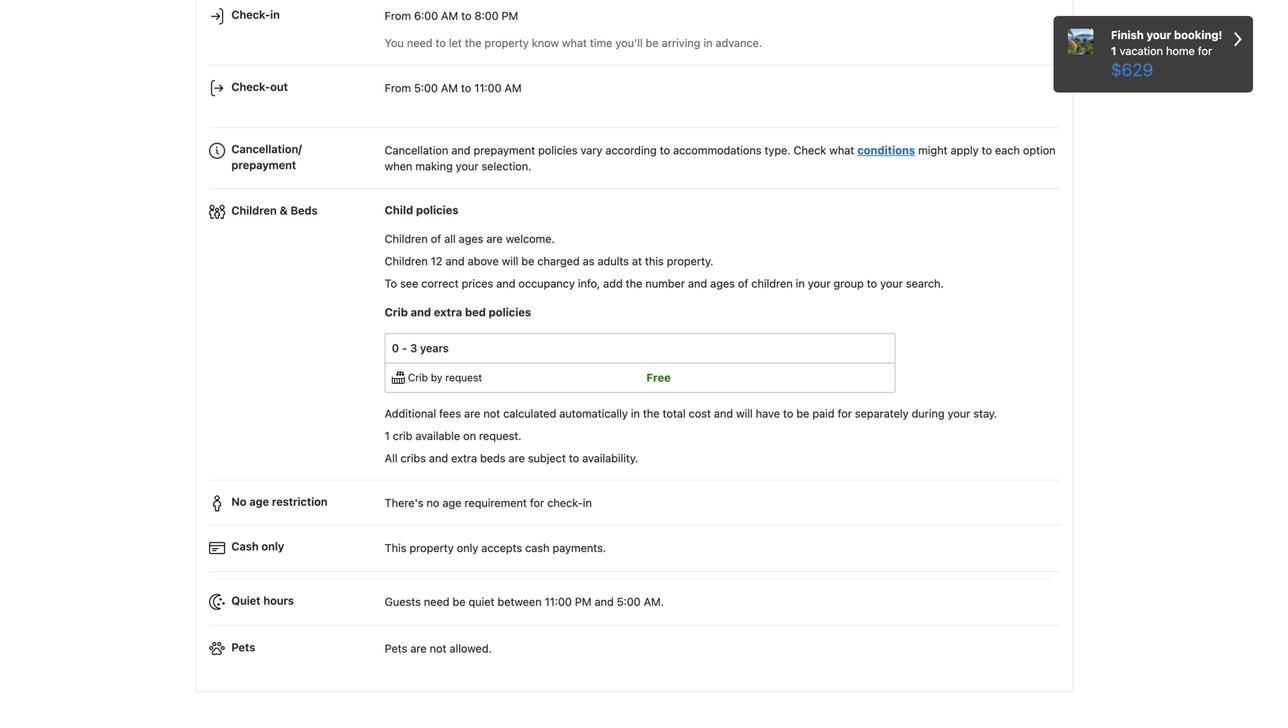Task type: locate. For each thing, give the bounding box(es) containing it.
all cribs and extra beds are subject to availability.
[[385, 452, 639, 465]]

1 vertical spatial from
[[385, 81, 411, 95]]

available
[[416, 430, 460, 443]]

search.
[[907, 277, 944, 290]]

1 down finish
[[1112, 44, 1117, 58]]

2 check- from the top
[[232, 80, 270, 93]]

crib left by
[[408, 372, 428, 384]]

need for you
[[407, 37, 433, 50]]

1
[[1112, 44, 1117, 58], [385, 430, 390, 443]]

conditions link
[[858, 144, 916, 157]]

prepayment down cancellation/
[[232, 159, 296, 172]]

children 12 and above will be charged as adults at this property.
[[385, 255, 714, 268]]

and down see
[[411, 306, 431, 319]]

what
[[562, 37, 587, 50], [830, 144, 855, 157]]

for
[[1199, 44, 1213, 58], [838, 407, 852, 421], [530, 497, 545, 510]]

restriction
[[272, 496, 328, 509]]

1 vertical spatial the
[[626, 277, 643, 290]]

are right fees
[[464, 407, 481, 421]]

for inside finish your booking! 1 vacation home for $629
[[1199, 44, 1213, 58]]

0 vertical spatial what
[[562, 37, 587, 50]]

pets are not allowed.
[[385, 643, 492, 656]]

1 horizontal spatial property
[[485, 37, 529, 50]]

for right paid
[[838, 407, 852, 421]]

be left quiet
[[453, 596, 466, 609]]

of
[[431, 232, 442, 246], [738, 277, 749, 290]]

the right add
[[626, 277, 643, 290]]

0 vertical spatial children
[[232, 204, 277, 217]]

1 horizontal spatial prepayment
[[474, 144, 536, 157]]

check- for in
[[232, 8, 270, 21]]

extra
[[434, 306, 463, 319], [451, 452, 477, 465]]

1 horizontal spatial pets
[[385, 643, 408, 656]]

years
[[420, 342, 449, 355]]

0 vertical spatial for
[[1199, 44, 1213, 58]]

2 vertical spatial children
[[385, 255, 428, 268]]

know
[[532, 37, 559, 50]]

will left the have
[[737, 407, 753, 421]]

prepayment
[[474, 144, 536, 157], [232, 159, 296, 172]]

age right "no"
[[443, 497, 462, 510]]

policies left vary
[[539, 144, 578, 157]]

what left time
[[562, 37, 587, 50]]

1 vertical spatial children
[[385, 232, 428, 246]]

availability.
[[583, 452, 639, 465]]

from left the 5:00 am
[[385, 81, 411, 95]]

from
[[385, 9, 411, 23], [385, 81, 411, 95]]

arriving
[[662, 37, 701, 50]]

for down booking!
[[1199, 44, 1213, 58]]

time
[[590, 37, 613, 50]]

age right 'no'
[[250, 496, 269, 509]]

2 horizontal spatial policies
[[539, 144, 578, 157]]

finish your booking! 1 vacation home for $629
[[1112, 28, 1223, 80]]

1 vertical spatial need
[[424, 596, 450, 609]]

0 vertical spatial crib
[[385, 306, 408, 319]]

are down guests
[[411, 643, 427, 656]]

crib down to
[[385, 306, 408, 319]]

might
[[919, 144, 948, 157]]

1 vertical spatial 1
[[385, 430, 390, 443]]

check-in
[[232, 8, 280, 21]]

beds
[[291, 204, 318, 217]]

extra left 'bed'
[[434, 306, 463, 319]]

check- up cancellation/
[[232, 80, 270, 93]]

1 vertical spatial will
[[737, 407, 753, 421]]

1 vertical spatial what
[[830, 144, 855, 157]]

policies right 'bed'
[[489, 306, 532, 319]]

not left allowed.
[[430, 643, 447, 656]]

pets down the quiet
[[232, 641, 255, 654]]

your up vacation
[[1147, 28, 1172, 42]]

in right children
[[796, 277, 805, 290]]

there's
[[385, 497, 424, 510]]

check- for out
[[232, 80, 270, 93]]

cash
[[526, 542, 550, 555]]

1 horizontal spatial policies
[[489, 306, 532, 319]]

1 left the crib
[[385, 430, 390, 443]]

your right making
[[456, 160, 479, 173]]

1 vertical spatial property
[[410, 542, 454, 555]]

1 vertical spatial check-
[[232, 80, 270, 93]]

property
[[485, 37, 529, 50], [410, 542, 454, 555]]

0 - 3 years
[[392, 342, 449, 355]]

2 horizontal spatial for
[[1199, 44, 1213, 58]]

1 horizontal spatial only
[[457, 542, 479, 555]]

of left all
[[431, 232, 442, 246]]

your left 'search.'
[[881, 277, 904, 290]]

welcome.
[[506, 232, 555, 246]]

children left & at the left top
[[232, 204, 277, 217]]

stay.
[[974, 407, 998, 421]]

5:00
[[617, 596, 641, 609]]

need right you
[[407, 37, 433, 50]]

2 horizontal spatial the
[[643, 407, 660, 421]]

0 horizontal spatial pets
[[232, 641, 255, 654]]

1 horizontal spatial ages
[[711, 277, 735, 290]]

check- up check-out
[[232, 8, 270, 21]]

children of all ages are welcome.
[[385, 232, 555, 246]]

1 vertical spatial crib
[[408, 372, 428, 384]]

check
[[794, 144, 827, 157]]

of left children
[[738, 277, 749, 290]]

0 vertical spatial ages
[[459, 232, 484, 246]]

2 vertical spatial for
[[530, 497, 545, 510]]

what right check
[[830, 144, 855, 157]]

pm
[[575, 596, 592, 609]]

only right cash
[[262, 540, 284, 554]]

will right above
[[502, 255, 519, 268]]

from 6:00 am to 8:00 pm
[[385, 9, 519, 23]]

0 horizontal spatial policies
[[416, 204, 459, 217]]

0 vertical spatial of
[[431, 232, 442, 246]]

pets down guests
[[385, 643, 408, 656]]

for left check-
[[530, 497, 545, 510]]

1 horizontal spatial 1
[[1112, 44, 1117, 58]]

children down child
[[385, 232, 428, 246]]

child
[[385, 204, 414, 217]]

prepayment up selection.
[[474, 144, 536, 157]]

0 horizontal spatial not
[[430, 643, 447, 656]]

6:00 am
[[414, 9, 458, 23]]

and down property.
[[688, 277, 708, 290]]

be left paid
[[797, 407, 810, 421]]

info,
[[578, 277, 601, 290]]

add
[[604, 277, 623, 290]]

requirement
[[465, 497, 527, 510]]

conditions
[[858, 144, 916, 157]]

and right pm
[[595, 596, 614, 609]]

children for children of all ages are welcome.
[[385, 232, 428, 246]]

0 horizontal spatial what
[[562, 37, 587, 50]]

additional
[[385, 407, 436, 421]]

to left each
[[982, 144, 993, 157]]

0 horizontal spatial ages
[[459, 232, 484, 246]]

$629
[[1112, 59, 1154, 80]]

the right let in the top left of the page
[[465, 37, 482, 50]]

1 from from the top
[[385, 9, 411, 23]]

correct
[[422, 277, 459, 290]]

the
[[465, 37, 482, 50], [626, 277, 643, 290], [643, 407, 660, 421]]

1 horizontal spatial what
[[830, 144, 855, 157]]

in up out
[[270, 8, 280, 21]]

0 vertical spatial property
[[485, 37, 529, 50]]

hours
[[264, 595, 294, 608]]

to inside might apply to each option when making your selection.
[[982, 144, 993, 157]]

property right this
[[410, 542, 454, 555]]

1 horizontal spatial not
[[484, 407, 501, 421]]

0 vertical spatial 1
[[1112, 44, 1117, 58]]

1 vertical spatial prepayment
[[232, 159, 296, 172]]

apply
[[951, 144, 979, 157]]

children for children 12 and above will be charged as adults at this property.
[[385, 255, 428, 268]]

0 vertical spatial from
[[385, 9, 411, 23]]

let
[[449, 37, 462, 50]]

0 vertical spatial need
[[407, 37, 433, 50]]

from for from 6:00 am to 8:00 pm
[[385, 9, 411, 23]]

policies up all
[[416, 204, 459, 217]]

need right guests
[[424, 596, 450, 609]]

0 vertical spatial the
[[465, 37, 482, 50]]

0 horizontal spatial prepayment
[[232, 159, 296, 172]]

1 vertical spatial for
[[838, 407, 852, 421]]

each
[[996, 144, 1021, 157]]

2 vertical spatial the
[[643, 407, 660, 421]]

1 check- from the top
[[232, 8, 270, 21]]

1 horizontal spatial for
[[838, 407, 852, 421]]

0 horizontal spatial of
[[431, 232, 442, 246]]

0 horizontal spatial will
[[502, 255, 519, 268]]

no
[[427, 497, 440, 510]]

0 horizontal spatial the
[[465, 37, 482, 50]]

check-
[[232, 8, 270, 21], [232, 80, 270, 93]]

not up request.
[[484, 407, 501, 421]]

property down 8:00 pm
[[485, 37, 529, 50]]

the left total
[[643, 407, 660, 421]]

0 vertical spatial check-
[[232, 8, 270, 21]]

1 vertical spatial ages
[[711, 277, 735, 290]]

children up see
[[385, 255, 428, 268]]

from up you
[[385, 9, 411, 23]]

to right the have
[[784, 407, 794, 421]]

0 vertical spatial not
[[484, 407, 501, 421]]

from 5:00 am to 11:00 am
[[385, 81, 522, 95]]

booking!
[[1175, 28, 1223, 42]]

only left accepts in the left bottom of the page
[[457, 542, 479, 555]]

2 from from the top
[[385, 81, 411, 95]]

accommodations
[[674, 144, 762, 157]]

0 horizontal spatial property
[[410, 542, 454, 555]]

ages down property.
[[711, 277, 735, 290]]

pets
[[232, 641, 255, 654], [385, 643, 408, 656]]

your inside finish your booking! 1 vacation home for $629
[[1147, 28, 1172, 42]]

crib
[[385, 306, 408, 319], [408, 372, 428, 384]]

you need to let the property know what time you'll be arriving in advance.
[[385, 37, 763, 50]]

no age restriction
[[232, 496, 328, 509]]

are
[[487, 232, 503, 246], [464, 407, 481, 421], [509, 452, 525, 465], [411, 643, 427, 656]]

extra down 'on'
[[451, 452, 477, 465]]

pets for pets
[[232, 641, 255, 654]]

1 vertical spatial of
[[738, 277, 749, 290]]

rightchevron image
[[1235, 27, 1243, 51]]

1 horizontal spatial will
[[737, 407, 753, 421]]

finish
[[1112, 28, 1145, 42]]

ages right all
[[459, 232, 484, 246]]

check-out
[[232, 80, 288, 93]]

crib for crib and extra bed policies
[[385, 306, 408, 319]]



Task type: vqa. For each thing, say whether or not it's contained in the screenshot.
middle policies
yes



Task type: describe. For each thing, give the bounding box(es) containing it.
prepayment inside cancellation/ prepayment
[[232, 159, 296, 172]]

on
[[464, 430, 476, 443]]

request.
[[479, 430, 522, 443]]

cancellation/
[[232, 143, 302, 156]]

free
[[647, 371, 671, 385]]

cash only
[[232, 540, 284, 554]]

option
[[1024, 144, 1056, 157]]

cancellation
[[385, 144, 449, 157]]

property.
[[667, 255, 714, 268]]

bed
[[465, 306, 486, 319]]

0 horizontal spatial for
[[530, 497, 545, 510]]

0 horizontal spatial age
[[250, 496, 269, 509]]

cash
[[232, 540, 259, 554]]

to right group
[[867, 277, 878, 290]]

payments.
[[553, 542, 607, 555]]

vary
[[581, 144, 603, 157]]

according
[[606, 144, 657, 157]]

be right the you'll
[[646, 37, 659, 50]]

cancellation and prepayment policies vary according to accommodations type. check what conditions
[[385, 144, 916, 157]]

home
[[1167, 44, 1196, 58]]

and right the cost
[[714, 407, 734, 421]]

have
[[756, 407, 781, 421]]

total
[[663, 407, 686, 421]]

to see correct prices and occupancy info, add the number and ages of children in your group to your search.
[[385, 277, 944, 290]]

need for guests
[[424, 596, 450, 609]]

0 vertical spatial prepayment
[[474, 144, 536, 157]]

in right arriving
[[704, 37, 713, 50]]

and right prices
[[497, 277, 516, 290]]

pets for pets are not allowed.
[[385, 643, 408, 656]]

crib
[[393, 430, 413, 443]]

children & beds
[[232, 204, 318, 217]]

am.
[[644, 596, 664, 609]]

are up above
[[487, 232, 503, 246]]

be down welcome.
[[522, 255, 535, 268]]

0 vertical spatial will
[[502, 255, 519, 268]]

occupancy
[[519, 277, 575, 290]]

1 crib available on request.
[[385, 430, 522, 443]]

paid
[[813, 407, 835, 421]]

cribs
[[401, 452, 426, 465]]

accepts
[[482, 542, 523, 555]]

11:00
[[545, 596, 572, 609]]

crib and extra bed policies
[[385, 306, 532, 319]]

1 vertical spatial not
[[430, 643, 447, 656]]

this property only accepts cash payments.
[[385, 542, 607, 555]]

might apply to each option when making your selection.
[[385, 144, 1056, 173]]

1 horizontal spatial of
[[738, 277, 749, 290]]

all
[[385, 452, 398, 465]]

all
[[445, 232, 456, 246]]

3
[[410, 342, 417, 355]]

check-
[[548, 497, 583, 510]]

separately
[[855, 407, 909, 421]]

in left total
[[631, 407, 640, 421]]

0 vertical spatial extra
[[434, 306, 463, 319]]

you
[[385, 37, 404, 50]]

guests
[[385, 596, 421, 609]]

your inside might apply to each option when making your selection.
[[456, 160, 479, 173]]

and down "available" at the bottom of page
[[429, 452, 448, 465]]

0 horizontal spatial 1
[[385, 430, 390, 443]]

8:00 pm
[[475, 9, 519, 23]]

during
[[912, 407, 945, 421]]

calculated
[[504, 407, 557, 421]]

vacation
[[1120, 44, 1164, 58]]

to right the subject
[[569, 452, 580, 465]]

beds
[[480, 452, 506, 465]]

12
[[431, 255, 443, 268]]

0 vertical spatial policies
[[539, 144, 578, 157]]

your left group
[[808, 277, 831, 290]]

quiet
[[232, 595, 261, 608]]

and right 12 in the left top of the page
[[446, 255, 465, 268]]

this
[[645, 255, 664, 268]]

request
[[446, 372, 482, 384]]

11:00 am
[[475, 81, 522, 95]]

at
[[632, 255, 642, 268]]

selection.
[[482, 160, 532, 173]]

between
[[498, 596, 542, 609]]

cost
[[689, 407, 711, 421]]

children
[[752, 277, 793, 290]]

when
[[385, 160, 413, 173]]

this
[[385, 542, 407, 555]]

1 horizontal spatial the
[[626, 277, 643, 290]]

by
[[431, 372, 443, 384]]

your left stay.
[[948, 407, 971, 421]]

see
[[400, 277, 419, 290]]

advance.
[[716, 37, 763, 50]]

to right according
[[660, 144, 671, 157]]

1 vertical spatial policies
[[416, 204, 459, 217]]

2 vertical spatial policies
[[489, 306, 532, 319]]

quiet
[[469, 596, 495, 609]]

adults
[[598, 255, 629, 268]]

group
[[834, 277, 864, 290]]

in up payments.
[[583, 497, 592, 510]]

additional fees are not calculated automatically in the total cost and will have to be paid for separately during your stay.
[[385, 407, 998, 421]]

0
[[392, 342, 399, 355]]

you'll
[[616, 37, 643, 50]]

allowed.
[[450, 643, 492, 656]]

automatically
[[560, 407, 628, 421]]

-
[[402, 342, 407, 355]]

and up making
[[452, 144, 471, 157]]

type.
[[765, 144, 791, 157]]

there's no age requirement for check-in
[[385, 497, 592, 510]]

to left let in the top left of the page
[[436, 37, 446, 50]]

crib for crib by request
[[408, 372, 428, 384]]

child policies
[[385, 204, 459, 217]]

0 horizontal spatial only
[[262, 540, 284, 554]]

to right the 5:00 am
[[461, 81, 472, 95]]

1 vertical spatial extra
[[451, 452, 477, 465]]

to up let in the top left of the page
[[462, 9, 472, 23]]

crib by request
[[408, 372, 482, 384]]

number
[[646, 277, 685, 290]]

children for children & beds
[[232, 204, 277, 217]]

1 horizontal spatial age
[[443, 497, 462, 510]]

charged
[[538, 255, 580, 268]]

fees
[[439, 407, 461, 421]]

prices
[[462, 277, 494, 290]]

no
[[232, 496, 247, 509]]

1 inside finish your booking! 1 vacation home for $629
[[1112, 44, 1117, 58]]

from for from 5:00 am to 11:00 am
[[385, 81, 411, 95]]

are right beds
[[509, 452, 525, 465]]



